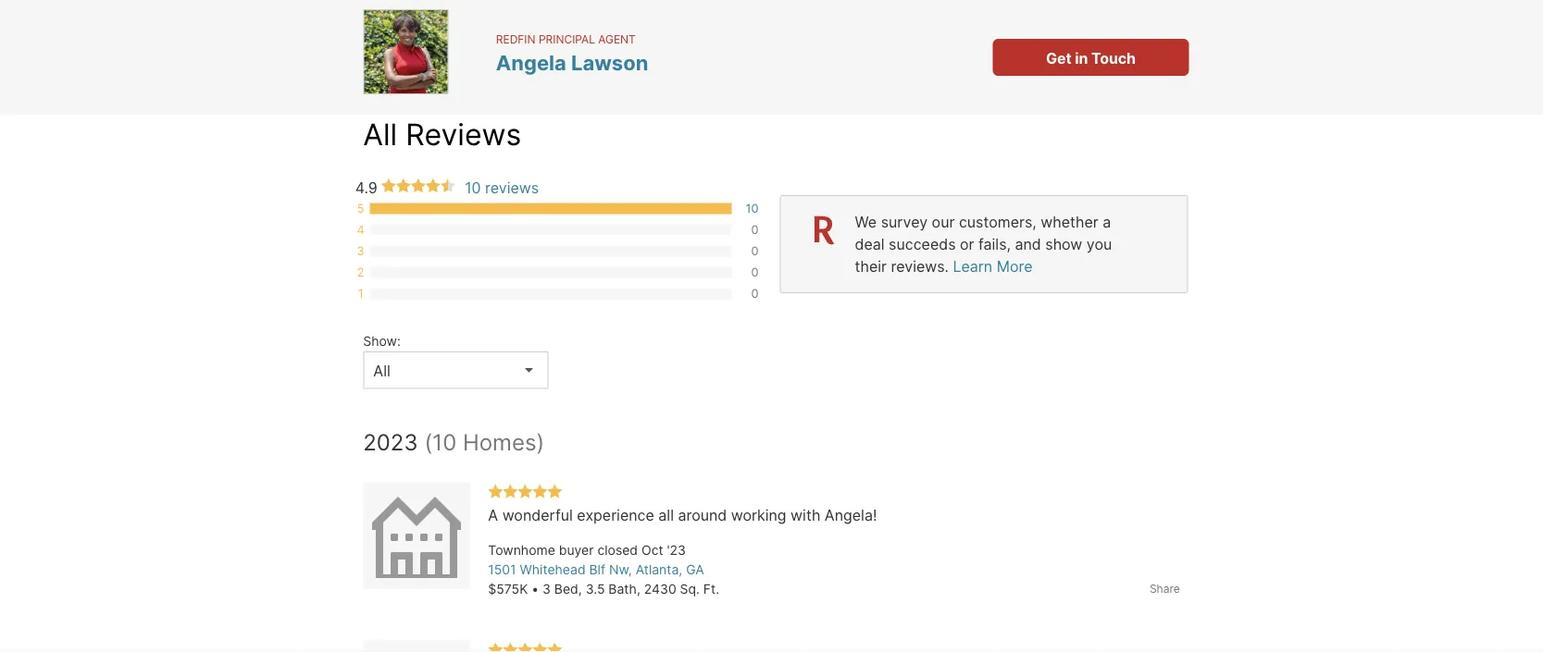 Task type: vqa. For each thing, say whether or not it's contained in the screenshot.
Angela! at the right of page
yes



Task type: describe. For each thing, give the bounding box(es) containing it.
we
[[855, 213, 877, 231]]

get in touch
[[1046, 49, 1136, 67]]

bed,
[[554, 582, 582, 598]]

principal
[[539, 32, 595, 46]]

or
[[960, 235, 974, 253]]

angela!
[[825, 507, 877, 525]]

0 horizontal spatial 3
[[357, 244, 365, 258]]

oct
[[642, 543, 663, 559]]

working
[[731, 507, 787, 525]]

2 rating 5.0 out of 5 element from the top
[[488, 643, 562, 653]]

10 reviews
[[465, 179, 539, 197]]

their
[[855, 257, 887, 275]]

learn
[[953, 257, 993, 275]]

whether
[[1041, 213, 1099, 231]]

2023 (10 homes)
[[363, 429, 545, 456]]

wonderful
[[502, 507, 573, 525]]

agent
[[598, 32, 636, 46]]

ga
[[686, 562, 704, 578]]

'23
[[667, 543, 686, 559]]

all
[[659, 507, 674, 525]]

sq.
[[680, 582, 700, 598]]

learn more
[[953, 257, 1033, 275]]

section containing we survey our customers, whether a deal succeeds or fails, and show you their reviews.
[[780, 195, 1188, 294]]

5
[[357, 201, 364, 216]]

0 for 1
[[751, 287, 759, 301]]

2430
[[644, 582, 676, 598]]

$575k
[[488, 582, 528, 598]]

get in touch button
[[993, 39, 1189, 76]]

2
[[357, 265, 364, 280]]

bath,
[[609, 582, 641, 598]]

townhome buyer closed  oct '23 1501 whitehead blf nw, atlanta, ga $575k • 3 bed, 3.5 bath, 2430 sq. ft.
[[488, 543, 719, 598]]

a wonderful experience all around working with angela!
[[488, 507, 877, 525]]

show:
[[363, 333, 401, 349]]

fails,
[[979, 235, 1011, 253]]

ft.
[[704, 582, 719, 598]]

more
[[997, 257, 1033, 275]]

redfin principal agent angela  lawson
[[496, 32, 648, 75]]

around
[[678, 507, 727, 525]]

customers,
[[959, 213, 1037, 231]]

(10
[[424, 429, 457, 456]]

share link
[[1150, 581, 1180, 598]]

all for all
[[373, 362, 390, 380]]

reviews
[[485, 179, 539, 197]]

our
[[932, 213, 955, 231]]

1501
[[488, 562, 516, 578]]

blf
[[589, 562, 606, 578]]

show: element
[[363, 324, 539, 352]]

1 rating 5.0 out of 5 element from the top
[[488, 484, 562, 501]]

atlanta,
[[636, 562, 683, 578]]

all for all reviews
[[363, 116, 397, 152]]

•
[[532, 582, 539, 598]]



Task type: locate. For each thing, give the bounding box(es) containing it.
1 vertical spatial 3
[[543, 582, 551, 598]]

rating 4.9 out of 5 element
[[382, 178, 456, 195]]

get
[[1046, 49, 1072, 67]]

learn more link
[[953, 257, 1033, 275]]

redfin
[[496, 32, 536, 46]]

1 0 from the top
[[751, 223, 759, 237]]

show
[[1046, 235, 1083, 253]]

0 vertical spatial rating 5.0 out of 5 element
[[488, 484, 562, 501]]

you
[[1087, 235, 1112, 253]]

closed
[[598, 543, 638, 559]]

in
[[1075, 49, 1088, 67]]

1 vertical spatial rating 5.0 out of 5 element
[[488, 643, 562, 653]]

angela  lawson, redfin principal agent image
[[363, 9, 449, 94]]

lawson
[[571, 50, 648, 75]]

a
[[488, 507, 498, 525]]

0 vertical spatial 10
[[465, 179, 481, 197]]

with
[[791, 507, 821, 525]]

10 for 10 link
[[746, 201, 759, 216]]

rating 5.0 out of 5 element down '•'
[[488, 643, 562, 653]]

section
[[780, 195, 1188, 294]]

reviews
[[406, 116, 522, 152]]

1
[[358, 287, 364, 301]]

3.5
[[586, 582, 605, 598]]

0 horizontal spatial 10
[[465, 179, 481, 197]]

1 vertical spatial 10
[[746, 201, 759, 216]]

3 inside townhome buyer closed  oct '23 1501 whitehead blf nw, atlanta, ga $575k • 3 bed, 3.5 bath, 2430 sq. ft.
[[543, 582, 551, 598]]

rating 5.0 out of 5 element
[[488, 484, 562, 501], [488, 643, 562, 653]]

angela
[[496, 50, 566, 75]]

survey
[[881, 213, 928, 231]]

all down show:
[[373, 362, 390, 380]]

touch
[[1092, 49, 1136, 67]]

2 0 from the top
[[751, 244, 759, 258]]

0 for 3
[[751, 244, 759, 258]]

townhome
[[488, 543, 555, 559]]

4
[[357, 223, 365, 237]]

3 down 4
[[357, 244, 365, 258]]

0 vertical spatial all
[[363, 116, 397, 152]]

2023
[[363, 429, 418, 456]]

submit search image
[[416, 21, 431, 36]]

rating 5.0 out of 5 element up the wonderful
[[488, 484, 562, 501]]

all
[[363, 116, 397, 152], [373, 362, 390, 380]]

whitehead
[[520, 562, 586, 578]]

and
[[1015, 235, 1041, 253]]

10 for 10 reviews
[[465, 179, 481, 197]]

4 0 from the top
[[751, 287, 759, 301]]

nw,
[[609, 562, 632, 578]]

a
[[1103, 213, 1111, 231]]

all reviews
[[363, 116, 522, 152]]

reviews.
[[891, 257, 949, 275]]

share
[[1150, 582, 1180, 596]]

1 vertical spatial all
[[373, 362, 390, 380]]

3 0 from the top
[[751, 265, 759, 280]]

0 vertical spatial 3
[[357, 244, 365, 258]]

1 horizontal spatial 3
[[543, 582, 551, 598]]

4.9
[[355, 179, 377, 197]]

10
[[465, 179, 481, 197], [746, 201, 759, 216]]

homes)
[[463, 429, 545, 456]]

10 link
[[746, 201, 759, 216]]

succeeds
[[889, 235, 956, 253]]

angela  lawson link
[[496, 50, 648, 75]]

deal
[[855, 235, 885, 253]]

0
[[751, 223, 759, 237], [751, 244, 759, 258], [751, 265, 759, 280], [751, 287, 759, 301]]

0 for 2
[[751, 265, 759, 280]]

3 right '•'
[[543, 582, 551, 598]]

all up "4.9"
[[363, 116, 397, 152]]

we survey our customers, whether a deal succeeds or fails, and show you their reviews.
[[855, 213, 1112, 275]]

1 horizontal spatial 10
[[746, 201, 759, 216]]

10 reviews link
[[465, 179, 539, 197]]

buyer
[[559, 543, 594, 559]]

0 for 4
[[751, 223, 759, 237]]

3
[[357, 244, 365, 258], [543, 582, 551, 598]]

experience
[[577, 507, 654, 525]]

1501 whitehead blf nw, atlanta, ga link
[[488, 562, 704, 578]]



